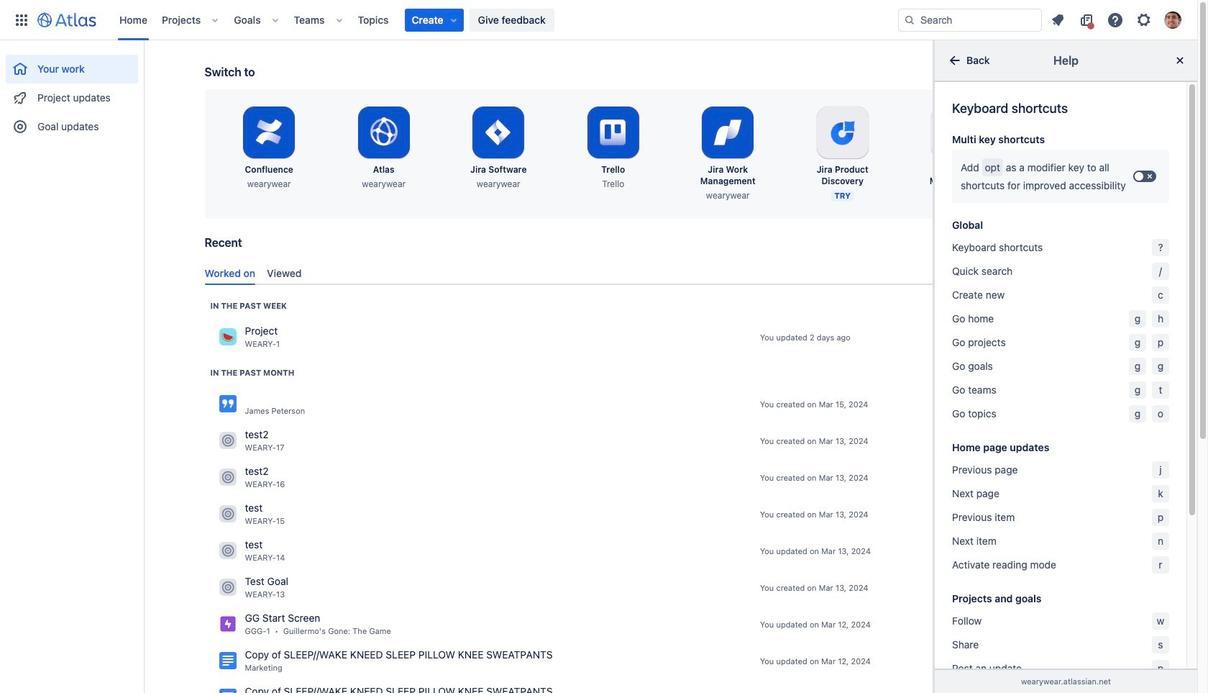 Task type: vqa. For each thing, say whether or not it's contained in the screenshot.
"search field"
yes



Task type: locate. For each thing, give the bounding box(es) containing it.
banner
[[0, 0, 1198, 40]]

1 townsquare image from the top
[[219, 328, 236, 346]]

1 vertical spatial confluence image
[[219, 689, 236, 693]]

1 vertical spatial heading
[[210, 367, 295, 378]]

1 vertical spatial townsquare image
[[219, 579, 236, 596]]

townsquare image
[[219, 505, 236, 523], [219, 579, 236, 596]]

0 vertical spatial townsquare image
[[219, 505, 236, 523]]

Search field
[[899, 8, 1043, 31]]

heading
[[210, 300, 287, 311], [210, 367, 295, 378]]

townsquare image
[[219, 328, 236, 346], [219, 432, 236, 449], [219, 469, 236, 486], [219, 542, 236, 559]]

group
[[6, 40, 138, 145]]

confluence image
[[219, 395, 236, 413]]

tab list
[[199, 261, 1143, 285]]

None search field
[[899, 8, 1043, 31]]

search image
[[905, 14, 916, 26]]

0 vertical spatial confluence image
[[219, 652, 236, 670]]

help image
[[1108, 11, 1125, 28]]

0 vertical spatial heading
[[210, 300, 287, 311]]

search image
[[1015, 241, 1027, 253]]

confluence image
[[219, 652, 236, 670], [219, 689, 236, 693]]

Filter by title field
[[1011, 237, 1136, 258]]

account image
[[1165, 11, 1182, 28]]



Task type: describe. For each thing, give the bounding box(es) containing it.
settings image
[[1136, 11, 1154, 28]]

3 townsquare image from the top
[[219, 469, 236, 486]]

4 townsquare image from the top
[[219, 542, 236, 559]]

2 townsquare image from the top
[[219, 579, 236, 596]]

1 heading from the top
[[210, 300, 287, 311]]

jira image
[[219, 616, 236, 633]]

2 heading from the top
[[210, 367, 295, 378]]

switch to... image
[[13, 11, 30, 28]]

1 confluence image from the top
[[219, 652, 236, 670]]

2 townsquare image from the top
[[219, 432, 236, 449]]

2 confluence image from the top
[[219, 689, 236, 693]]

notifications image
[[1050, 11, 1067, 28]]

top element
[[9, 0, 899, 40]]

1 townsquare image from the top
[[219, 505, 236, 523]]

close image
[[1172, 52, 1190, 69]]



